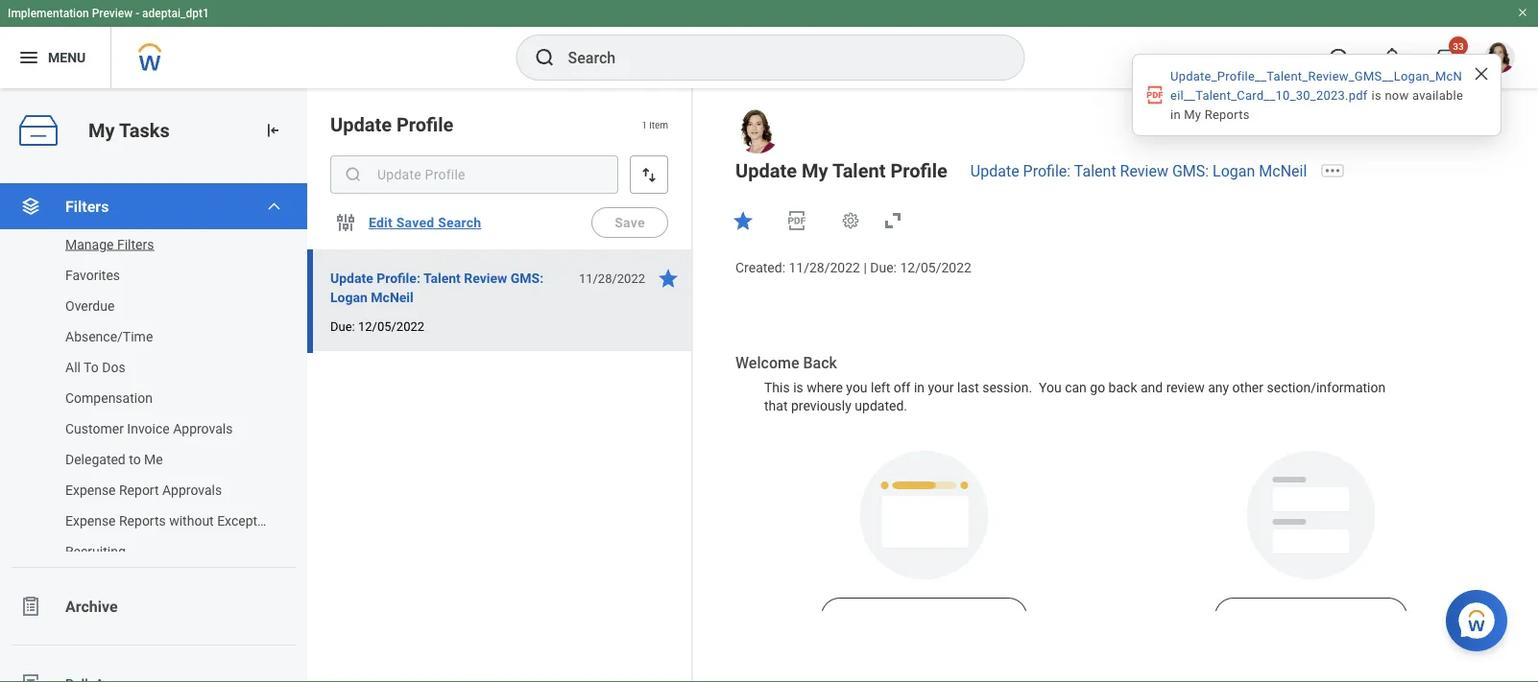 Task type: describe. For each thing, give the bounding box(es) containing it.
menu
[[48, 50, 86, 65]]

mcneil inside button
[[371, 290, 414, 305]]

customer
[[65, 421, 124, 437]]

invoice
[[127, 421, 170, 437]]

expense for expense report approvals
[[65, 483, 116, 499]]

expense reports without exceptions button
[[0, 506, 288, 537]]

any
[[1209, 380, 1230, 396]]

preview
[[92, 7, 133, 20]]

created:
[[736, 260, 786, 276]]

fullscreen image
[[882, 209, 905, 232]]

reports inside button
[[119, 513, 166, 529]]

edit saved search
[[369, 215, 482, 231]]

sort image
[[640, 165, 659, 184]]

|
[[864, 260, 867, 276]]

1 horizontal spatial update profile: talent review gms: logan mcneil
[[971, 162, 1308, 180]]

menu banner
[[0, 0, 1539, 88]]

x image
[[1473, 64, 1492, 84]]

is inside is now available in my reports
[[1372, 88, 1382, 102]]

approvals for expense report approvals
[[162, 483, 222, 499]]

pdf image
[[1145, 85, 1166, 106]]

filters button
[[0, 183, 307, 230]]

tasks
[[119, 119, 170, 142]]

due: inside item list element
[[330, 319, 355, 334]]

off
[[894, 380, 911, 396]]

update my talent profile
[[736, 159, 948, 182]]

edit
[[369, 215, 393, 231]]

logan inside update profile: talent review gms: logan mcneil
[[330, 290, 368, 305]]

1 horizontal spatial mcneil
[[1260, 162, 1308, 180]]

close environment banner image
[[1518, 7, 1529, 18]]

search
[[438, 215, 482, 231]]

compensation
[[65, 390, 153, 406]]

0 vertical spatial logan
[[1213, 162, 1256, 180]]

filters inside button
[[117, 237, 154, 253]]

all to dos button
[[0, 353, 288, 383]]

archive button
[[0, 584, 307, 630]]

2 horizontal spatial talent
[[1075, 162, 1117, 180]]

1 horizontal spatial review
[[1121, 162, 1169, 180]]

all to dos
[[65, 360, 125, 376]]

expense report approvals button
[[0, 476, 288, 506]]

customer invoice approvals button
[[0, 414, 288, 445]]

1 horizontal spatial talent
[[833, 159, 886, 182]]

update profile: talent review gms: logan mcneil inside button
[[330, 270, 544, 305]]

can go
[[1065, 380, 1106, 396]]

expense report approvals
[[65, 483, 222, 499]]

1 item
[[642, 119, 669, 130]]

search image
[[344, 165, 363, 184]]

update_profile__talent_review_gms__logan_mcn
[[1171, 69, 1463, 83]]

back
[[1109, 380, 1138, 396]]

report
[[119, 483, 159, 499]]

delegated to me button
[[0, 445, 288, 476]]

view printable version (pdf) image
[[786, 209, 809, 232]]

eil__talent_card__10_30_2023.pdf
[[1171, 88, 1369, 102]]

updated.
[[855, 399, 908, 414]]

overdue button
[[0, 291, 288, 322]]

11/28/2022 inside item list element
[[579, 271, 646, 286]]

to
[[84, 360, 99, 376]]

favorites button
[[0, 260, 288, 291]]

save button
[[592, 207, 669, 238]]

session.
[[983, 380, 1033, 396]]

gms: inside button
[[511, 270, 544, 286]]

0 vertical spatial due:
[[871, 260, 897, 276]]

talent inside button
[[424, 270, 461, 286]]

recruiting button
[[0, 537, 288, 568]]

expense for expense reports without exceptions
[[65, 513, 116, 529]]

you
[[847, 380, 868, 396]]

me
[[144, 452, 163, 468]]

welcome
[[736, 354, 800, 372]]

expense reports without exceptions
[[65, 513, 283, 529]]

none text field inside item list element
[[330, 156, 619, 194]]

profile logan mcneil image
[[1485, 42, 1516, 77]]

section/information
[[1268, 380, 1386, 396]]

all
[[65, 360, 81, 376]]

-
[[136, 7, 139, 20]]

created: 11/28/2022 | due: 12/05/2022
[[736, 260, 972, 276]]

update profile
[[330, 113, 454, 136]]

recruiting
[[65, 544, 126, 560]]

that previously
[[765, 399, 852, 414]]

absence/time button
[[0, 322, 288, 353]]

and review
[[1141, 380, 1205, 396]]

to
[[129, 452, 141, 468]]



Task type: vqa. For each thing, say whether or not it's contained in the screenshot.
Compensation Button
yes



Task type: locate. For each thing, give the bounding box(es) containing it.
compensation button
[[0, 383, 288, 414]]

expense inside expense reports without exceptions button
[[65, 513, 116, 529]]

in up update profile: talent review gms: logan mcneil link at the top right
[[1171, 107, 1181, 122]]

manage filters
[[65, 237, 154, 253]]

review down 'search'
[[464, 270, 508, 286]]

1 vertical spatial star image
[[657, 267, 680, 290]]

overdue
[[65, 298, 115, 314]]

approvals inside button
[[173, 421, 233, 437]]

1 vertical spatial logan
[[330, 290, 368, 305]]

0 horizontal spatial 12/05/2022
[[358, 319, 425, 334]]

is inside welcome back this is where you left off in your last session.  you can go back and review any other section/information that previously updated.
[[794, 380, 804, 396]]

expense inside expense report approvals button
[[65, 483, 116, 499]]

welcome back this is where you left off in your last session.  you can go back and review any other section/information that previously updated.
[[736, 354, 1390, 414]]

employee's photo (logan mcneil) image
[[736, 110, 780, 154]]

favorites
[[65, 268, 120, 283]]

1 vertical spatial expense
[[65, 513, 116, 529]]

star image inside item list element
[[657, 267, 680, 290]]

manage filters button
[[0, 230, 288, 260]]

due:
[[871, 260, 897, 276], [330, 319, 355, 334]]

review inside button
[[464, 270, 508, 286]]

filters
[[65, 197, 109, 216], [117, 237, 154, 253]]

0 horizontal spatial reports
[[119, 513, 166, 529]]

update profile: talent review gms: logan mcneil down pdf image
[[971, 162, 1308, 180]]

0 vertical spatial 12/05/2022
[[901, 260, 972, 276]]

perspective image
[[19, 195, 42, 218]]

chevron down image
[[266, 199, 282, 214]]

11/28/2022
[[789, 260, 861, 276], [579, 271, 646, 286]]

expense up recruiting
[[65, 513, 116, 529]]

0 vertical spatial in
[[1171, 107, 1181, 122]]

12/05/2022 inside item list element
[[358, 319, 425, 334]]

gear image
[[841, 211, 861, 231]]

logan down "eil__talent_card__10_30_2023.pdf"
[[1213, 162, 1256, 180]]

review down pdf image
[[1121, 162, 1169, 180]]

1 vertical spatial is
[[794, 380, 804, 396]]

1 horizontal spatial star image
[[732, 209, 755, 232]]

reports
[[1205, 107, 1250, 122], [119, 513, 166, 529]]

search image
[[534, 46, 557, 69]]

1 horizontal spatial in
[[1171, 107, 1181, 122]]

list containing manage filters
[[0, 230, 307, 568]]

1 horizontal spatial my
[[802, 159, 829, 182]]

mcneil
[[1260, 162, 1308, 180], [371, 290, 414, 305]]

review
[[1121, 162, 1169, 180], [464, 270, 508, 286]]

in inside welcome back this is where you left off in your last session.  you can go back and review any other section/information that previously updated.
[[914, 380, 925, 396]]

update profile: talent review gms: logan mcneil
[[971, 162, 1308, 180], [330, 270, 544, 305]]

where
[[807, 380, 843, 396]]

1 vertical spatial filters
[[117, 237, 154, 253]]

0 vertical spatial expense
[[65, 483, 116, 499]]

archive
[[65, 598, 118, 616]]

1 horizontal spatial profile
[[891, 159, 948, 182]]

update inside button
[[330, 270, 373, 286]]

1 expense from the top
[[65, 483, 116, 499]]

justify image
[[17, 46, 40, 69]]

0 horizontal spatial star image
[[657, 267, 680, 290]]

delegated to me
[[65, 452, 163, 468]]

2 list from the top
[[0, 230, 307, 568]]

my tasks element
[[0, 88, 307, 683]]

my tasks
[[88, 119, 170, 142]]

logan
[[1213, 162, 1256, 180], [330, 290, 368, 305]]

1 vertical spatial due:
[[330, 319, 355, 334]]

1 vertical spatial 12/05/2022
[[358, 319, 425, 334]]

None text field
[[330, 156, 619, 194]]

1
[[642, 119, 647, 130]]

your
[[928, 380, 954, 396]]

adeptai_dpt1
[[142, 7, 209, 20]]

0 horizontal spatial talent
[[424, 270, 461, 286]]

implementation
[[8, 7, 89, 20]]

list containing filters
[[0, 106, 307, 683]]

absence/time
[[65, 329, 153, 345]]

profile
[[397, 113, 454, 136], [891, 159, 948, 182]]

1 vertical spatial reports
[[119, 513, 166, 529]]

reports inside is now available in my reports
[[1205, 107, 1250, 122]]

talent
[[833, 159, 886, 182], [1075, 162, 1117, 180], [424, 270, 461, 286]]

12/05/2022 down update profile: talent review gms: logan mcneil button
[[358, 319, 425, 334]]

expense
[[65, 483, 116, 499], [65, 513, 116, 529]]

my inside is now available in my reports
[[1185, 107, 1202, 122]]

rename image
[[19, 673, 42, 683]]

clipboard image
[[19, 596, 42, 619]]

1 horizontal spatial filters
[[117, 237, 154, 253]]

my up update profile: talent review gms: logan mcneil link at the top right
[[1185, 107, 1202, 122]]

customer invoice approvals
[[65, 421, 233, 437]]

update profile: talent review gms: logan mcneil button
[[330, 267, 569, 309]]

expense down "delegated"
[[65, 483, 116, 499]]

1 vertical spatial profile:
[[377, 270, 421, 286]]

in inside is now available in my reports
[[1171, 107, 1181, 122]]

is left now
[[1372, 88, 1382, 102]]

reports down expense report approvals button
[[119, 513, 166, 529]]

my up the "view printable version (pdf)" icon
[[802, 159, 829, 182]]

inbox large image
[[1437, 48, 1456, 67]]

approvals right the "invoice"
[[173, 421, 233, 437]]

2 expense from the top
[[65, 513, 116, 529]]

last
[[958, 380, 980, 396]]

0 horizontal spatial my
[[88, 119, 115, 142]]

save
[[615, 215, 645, 231]]

in
[[1171, 107, 1181, 122], [914, 380, 925, 396]]

1 horizontal spatial 11/28/2022
[[789, 260, 861, 276]]

is now available in my reports
[[1171, 88, 1464, 122]]

transformation import image
[[263, 121, 282, 140]]

0 horizontal spatial due:
[[330, 319, 355, 334]]

item
[[650, 119, 669, 130]]

update profile: talent review gms: logan mcneil down edit saved search button
[[330, 270, 544, 305]]

0 horizontal spatial in
[[914, 380, 925, 396]]

0 horizontal spatial logan
[[330, 290, 368, 305]]

mcneil up the due: 12/05/2022
[[371, 290, 414, 305]]

list
[[0, 106, 307, 683], [0, 230, 307, 568]]

2 horizontal spatial my
[[1185, 107, 1202, 122]]

1 horizontal spatial is
[[1372, 88, 1382, 102]]

1 horizontal spatial due:
[[871, 260, 897, 276]]

filters up manage
[[65, 197, 109, 216]]

this
[[765, 380, 790, 396]]

approvals up without
[[162, 483, 222, 499]]

in right the off
[[914, 380, 925, 396]]

update_profile__talent_review_gms__logan_mcn eil__talent_card__10_30_2023.pdf link
[[1171, 69, 1463, 102]]

update profile: talent review gms: logan mcneil link
[[971, 162, 1308, 180]]

my
[[1185, 107, 1202, 122], [88, 119, 115, 142], [802, 159, 829, 182]]

approvals
[[173, 421, 233, 437], [162, 483, 222, 499]]

item list element
[[307, 88, 694, 683]]

left
[[871, 380, 891, 396]]

filters up favorites button
[[117, 237, 154, 253]]

0 horizontal spatial is
[[794, 380, 804, 396]]

is
[[1372, 88, 1382, 102], [794, 380, 804, 396]]

1 horizontal spatial 12/05/2022
[[901, 260, 972, 276]]

0 horizontal spatial update profile: talent review gms: logan mcneil
[[330, 270, 544, 305]]

delegated
[[65, 452, 126, 468]]

0 vertical spatial filters
[[65, 197, 109, 216]]

0 vertical spatial profile:
[[1024, 162, 1071, 180]]

back
[[804, 354, 838, 372]]

without
[[169, 513, 214, 529]]

mcneil down is now available in my reports
[[1260, 162, 1308, 180]]

1 vertical spatial review
[[464, 270, 508, 286]]

my left tasks
[[88, 119, 115, 142]]

0 horizontal spatial mcneil
[[371, 290, 414, 305]]

0 vertical spatial is
[[1372, 88, 1382, 102]]

1 horizontal spatial logan
[[1213, 162, 1256, 180]]

star image down save button
[[657, 267, 680, 290]]

approvals for customer invoice approvals
[[173, 421, 233, 437]]

1 vertical spatial approvals
[[162, 483, 222, 499]]

12/05/2022
[[901, 260, 972, 276], [358, 319, 425, 334]]

due: 12/05/2022
[[330, 319, 425, 334]]

exceptions
[[217, 513, 283, 529]]

update_profile__talent_review_gms__logan_mcn eil__talent_card__10_30_2023.pdf
[[1171, 69, 1463, 102]]

manage
[[65, 237, 114, 253]]

1 list from the top
[[0, 106, 307, 683]]

menu button
[[0, 27, 111, 88]]

now
[[1386, 88, 1410, 102]]

implementation preview -   adeptai_dpt1
[[8, 7, 209, 20]]

0 vertical spatial review
[[1121, 162, 1169, 180]]

Search Workday  search field
[[568, 37, 985, 79]]

configure image
[[334, 211, 357, 234]]

0 vertical spatial profile
[[397, 113, 454, 136]]

0 vertical spatial mcneil
[[1260, 162, 1308, 180]]

dos
[[102, 360, 125, 376]]

1 vertical spatial profile
[[891, 159, 948, 182]]

profile inside item list element
[[397, 113, 454, 136]]

approvals inside button
[[162, 483, 222, 499]]

logan up the due: 12/05/2022
[[330, 290, 368, 305]]

0 horizontal spatial filters
[[65, 197, 109, 216]]

profile: inside button
[[377, 270, 421, 286]]

0 vertical spatial star image
[[732, 209, 755, 232]]

1 horizontal spatial reports
[[1205, 107, 1250, 122]]

1 vertical spatial update profile: talent review gms: logan mcneil
[[330, 270, 544, 305]]

filters inside dropdown button
[[65, 197, 109, 216]]

star image up created:
[[732, 209, 755, 232]]

0 horizontal spatial profile
[[397, 113, 454, 136]]

0 vertical spatial approvals
[[173, 421, 233, 437]]

1 horizontal spatial profile:
[[1024, 162, 1071, 180]]

11/28/2022 left |
[[789, 260, 861, 276]]

0 horizontal spatial gms:
[[511, 270, 544, 286]]

0 horizontal spatial profile:
[[377, 270, 421, 286]]

reports down "eil__talent_card__10_30_2023.pdf"
[[1205, 107, 1250, 122]]

notifications large image
[[1383, 48, 1402, 67]]

0 horizontal spatial 11/28/2022
[[579, 271, 646, 286]]

12/05/2022 down fullscreen icon
[[901, 260, 972, 276]]

is up the that previously
[[794, 380, 804, 396]]

1 vertical spatial mcneil
[[371, 290, 414, 305]]

11/28/2022 down save button
[[579, 271, 646, 286]]

1 vertical spatial gms:
[[511, 270, 544, 286]]

1 horizontal spatial gms:
[[1173, 162, 1210, 180]]

1 vertical spatial in
[[914, 380, 925, 396]]

0 horizontal spatial review
[[464, 270, 508, 286]]

other
[[1233, 380, 1264, 396]]

saved
[[397, 215, 435, 231]]

available
[[1413, 88, 1464, 102]]

star image
[[732, 209, 755, 232], [657, 267, 680, 290]]

0 vertical spatial update profile: talent review gms: logan mcneil
[[971, 162, 1308, 180]]

0 vertical spatial gms:
[[1173, 162, 1210, 180]]

0 vertical spatial reports
[[1205, 107, 1250, 122]]

update
[[330, 113, 392, 136], [736, 159, 797, 182], [971, 162, 1020, 180], [330, 270, 373, 286]]

edit saved search button
[[361, 204, 489, 242]]



